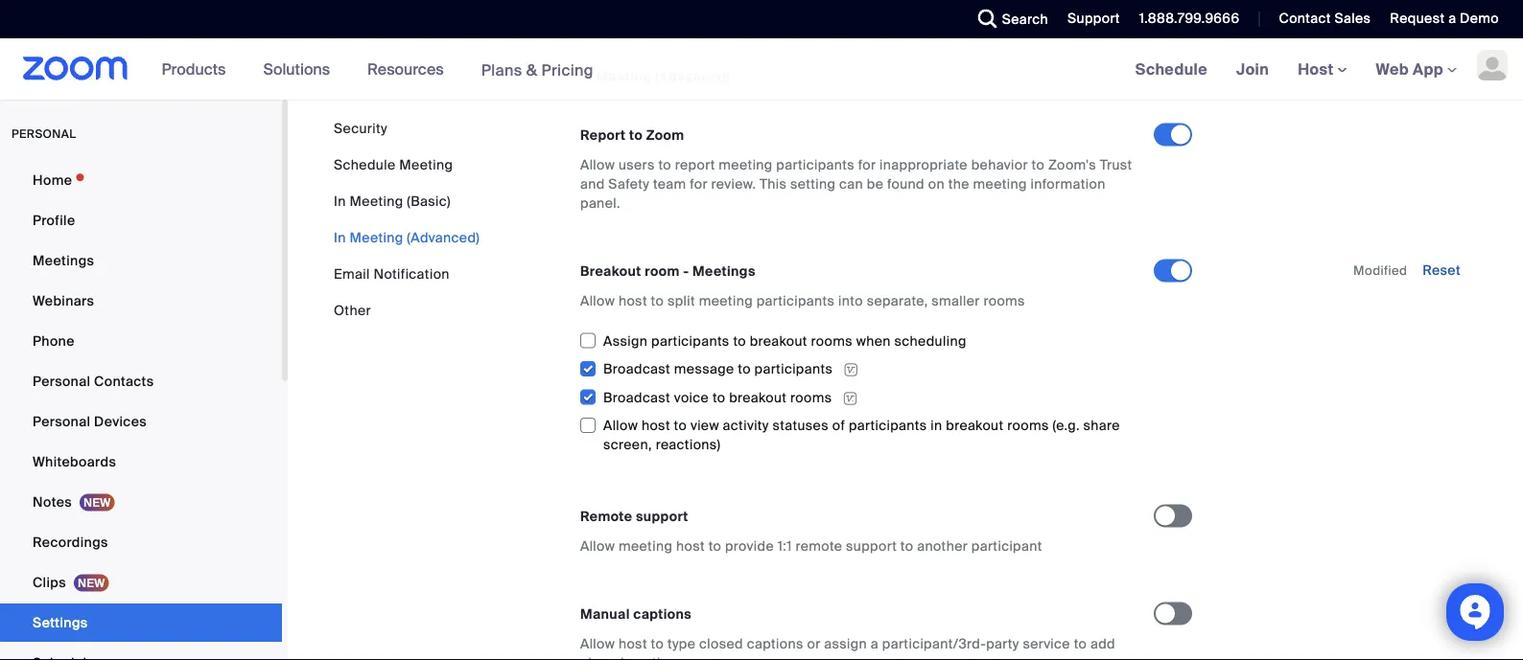 Task type: vqa. For each thing, say whether or not it's contained in the screenshot.
the bottommost Your
no



Task type: locate. For each thing, give the bounding box(es) containing it.
allow down remote
[[580, 538, 615, 556]]

allow inside allow users to report meeting participants for inappropriate behavior to zoom's trust and safety team for review. this setting can be found on the meeting information panel.
[[580, 157, 615, 174]]

participants up "assign participants to breakout rooms when scheduling"
[[757, 293, 835, 311]]

broadcast down assign
[[603, 361, 671, 379]]

rooms up 'support version for broadcast message to participants' icon
[[811, 333, 853, 350]]

host
[[1298, 59, 1338, 79]]

allow for allow host to split meeting participants into separate, smaller rooms
[[580, 293, 615, 311]]

personal inside "personal contacts" link
[[33, 373, 90, 390]]

1 horizontal spatial schedule
[[1135, 59, 1208, 79]]

broadcast up screen,
[[603, 389, 671, 407]]

rooms
[[984, 293, 1025, 311], [811, 333, 853, 350], [790, 389, 832, 407], [1007, 418, 1049, 435]]

profile
[[33, 212, 75, 229]]

group
[[579, 327, 1154, 459]]

schedule for schedule meeting
[[334, 156, 396, 174]]

and
[[580, 176, 605, 194]]

products
[[162, 59, 226, 79]]

broadcast inside broadcast message to participants application
[[603, 361, 671, 379]]

1 horizontal spatial meetings
[[693, 263, 756, 281]]

meeting up email notification
[[350, 229, 403, 247]]

0 vertical spatial support
[[636, 509, 688, 526]]

allow inside allow host to type closed captions or assign a participant/3rd-party service to add closed captions
[[580, 636, 615, 654]]

participants down "assign participants to breakout rooms when scheduling"
[[754, 361, 833, 379]]

view
[[691, 418, 719, 435]]

another
[[917, 538, 968, 556]]

1 vertical spatial broadcast
[[603, 389, 671, 407]]

plans & pricing link
[[481, 60, 594, 80], [481, 60, 594, 80]]

behavior
[[971, 157, 1028, 174]]

in down 'schedule meeting'
[[334, 192, 346, 210]]

of
[[832, 418, 845, 435]]

to left split
[[651, 293, 664, 311]]

0 horizontal spatial closed
[[580, 655, 624, 661]]

host up screen,
[[642, 418, 670, 435]]

support version for broadcast voice to breakout rooms image
[[837, 390, 864, 408]]

host inside allow host to type closed captions or assign a participant/3rd-party service to add closed captions
[[619, 636, 647, 654]]

in right &
[[580, 69, 593, 86]]

1.888.799.9666
[[1139, 10, 1240, 27]]

closed
[[699, 636, 743, 654], [580, 655, 624, 661]]

assign participants to breakout rooms when scheduling
[[603, 333, 967, 350]]

webinars
[[33, 292, 94, 310]]

home link
[[0, 161, 282, 200]]

1 vertical spatial support
[[846, 538, 897, 556]]

meeting down schedule meeting link
[[350, 192, 403, 210]]

broadcast voice to breakout rooms application
[[579, 384, 1154, 412]]

schedule inside 'schedule' link
[[1135, 59, 1208, 79]]

settings
[[33, 614, 88, 632]]

menu bar containing security
[[334, 119, 480, 320]]

meetings up webinars
[[33, 252, 94, 270]]

for down report
[[690, 176, 708, 194]]

for
[[858, 157, 876, 174], [690, 176, 708, 194]]

personal inside personal devices 'link'
[[33, 413, 90, 431]]

remote
[[580, 509, 633, 526]]

0 vertical spatial schedule
[[1135, 59, 1208, 79]]

smaller
[[932, 293, 980, 311]]

in for in meeting (advanced) link
[[334, 229, 346, 247]]

1 horizontal spatial closed
[[699, 636, 743, 654]]

participant
[[972, 538, 1042, 556]]

other link
[[334, 302, 371, 319]]

closed down manual
[[580, 655, 624, 661]]

host button
[[1298, 59, 1347, 79]]

in for in meeting (basic) link
[[334, 192, 346, 210]]

zoom logo image
[[23, 57, 128, 81]]

solutions
[[263, 59, 330, 79]]

captions up type
[[633, 607, 692, 624]]

allow for allow host to view activity statuses of participants in breakout rooms (e.g. share screen, reactions)
[[603, 418, 638, 435]]

in meeting (advanced) up the zoom
[[580, 69, 730, 86]]

profile picture image
[[1477, 50, 1508, 81]]

0 horizontal spatial a
[[871, 636, 879, 654]]

meeting
[[596, 69, 652, 86], [399, 156, 453, 174], [350, 192, 403, 210], [350, 229, 403, 247]]

breakout inside allow host to view activity statuses of participants in breakout rooms (e.g. share screen, reactions)
[[946, 418, 1004, 435]]

(advanced) down (basic)
[[407, 229, 480, 247]]

rooms left (e.g.
[[1007, 418, 1049, 435]]

statuses
[[773, 418, 829, 435]]

0 horizontal spatial in meeting (advanced)
[[334, 229, 480, 247]]

2 broadcast from the top
[[603, 389, 671, 407]]

0 horizontal spatial support
[[636, 509, 688, 526]]

breakout
[[580, 263, 641, 281]]

app
[[1413, 59, 1444, 79]]

2 vertical spatial in
[[334, 229, 346, 247]]

personal up whiteboards
[[33, 413, 90, 431]]

meetings
[[33, 252, 94, 270], [693, 263, 756, 281]]

allow for allow meeting host to provide 1:1 remote support to another participant
[[580, 538, 615, 556]]

for up the be
[[858, 157, 876, 174]]

a left demo
[[1448, 10, 1456, 27]]

allow host to view activity statuses of participants in breakout rooms (e.g. share screen, reactions)
[[603, 418, 1120, 455]]

notes
[[33, 494, 72, 511]]

breakout room - meetings
[[580, 263, 756, 281]]

whiteboards
[[33, 453, 116, 471]]

allow down breakout
[[580, 293, 615, 311]]

service
[[1023, 636, 1070, 654]]

schedule meeting
[[334, 156, 453, 174]]

in meeting (advanced) up 'notification'
[[334, 229, 480, 247]]

allow for allow host to type closed captions or assign a participant/3rd-party service to add closed captions
[[580, 636, 615, 654]]

meetings right -
[[693, 263, 756, 281]]

broadcast message to participants application
[[579, 355, 1154, 384]]

1 horizontal spatial for
[[858, 157, 876, 174]]

2 vertical spatial breakout
[[946, 418, 1004, 435]]

notes link
[[0, 483, 282, 522]]

demo
[[1460, 10, 1499, 27]]

participants up setting
[[776, 157, 855, 174]]

to left the zoom
[[629, 127, 643, 145]]

voice
[[674, 389, 709, 407]]

request
[[1390, 10, 1445, 27]]

breakout up activity
[[729, 389, 787, 407]]

breakout inside application
[[729, 389, 787, 407]]

meeting up (basic)
[[399, 156, 453, 174]]

recordings
[[33, 534, 108, 552]]

0 vertical spatial in meeting (advanced)
[[580, 69, 730, 86]]

captions down type
[[628, 655, 685, 661]]

1 horizontal spatial (advanced)
[[655, 69, 730, 86]]

a inside allow host to type closed captions or assign a participant/3rd-party service to add closed captions
[[871, 636, 879, 654]]

a right assign
[[871, 636, 879, 654]]

1 broadcast from the top
[[603, 361, 671, 379]]

to left add
[[1074, 636, 1087, 654]]

to left provide
[[708, 538, 722, 556]]

1 horizontal spatial a
[[1448, 10, 1456, 27]]

(advanced) up the zoom
[[655, 69, 730, 86]]

broadcast message to participants
[[603, 361, 833, 379]]

to up team
[[658, 157, 671, 174]]

meeting for in meeting (advanced) link
[[350, 229, 403, 247]]

menu bar
[[334, 119, 480, 320]]

0 horizontal spatial schedule
[[334, 156, 396, 174]]

review.
[[711, 176, 756, 194]]

manual captions
[[580, 607, 692, 624]]

2 personal from the top
[[33, 413, 90, 431]]

broadcast for broadcast message to participants
[[603, 361, 671, 379]]

report
[[580, 127, 626, 145]]

1 vertical spatial (advanced)
[[407, 229, 480, 247]]

meeting down behavior
[[973, 176, 1027, 194]]

1 vertical spatial schedule
[[334, 156, 396, 174]]

in meeting (advanced)
[[580, 69, 730, 86], [334, 229, 480, 247]]

allow up and
[[580, 157, 615, 174]]

host down breakout
[[619, 293, 647, 311]]

host down manual captions
[[619, 636, 647, 654]]

0 vertical spatial for
[[858, 157, 876, 174]]

1 vertical spatial personal
[[33, 413, 90, 431]]

allow meeting host to provide 1:1 remote support to another participant
[[580, 538, 1042, 556]]

rooms inside allow host to view activity statuses of participants in breakout rooms (e.g. share screen, reactions)
[[1007, 418, 1049, 435]]

1 vertical spatial breakout
[[729, 389, 787, 407]]

schedule
[[1135, 59, 1208, 79], [334, 156, 396, 174]]

to up the broadcast voice to breakout rooms
[[738, 361, 751, 379]]

support
[[636, 509, 688, 526], [846, 538, 897, 556]]

0 vertical spatial (advanced)
[[655, 69, 730, 86]]

1 vertical spatial a
[[871, 636, 879, 654]]

broadcast
[[603, 361, 671, 379], [603, 389, 671, 407]]

1 vertical spatial closed
[[580, 655, 624, 661]]

manual
[[580, 607, 630, 624]]

participants up message
[[651, 333, 730, 350]]

1 personal from the top
[[33, 373, 90, 390]]

1 vertical spatial in meeting (advanced)
[[334, 229, 480, 247]]

activity
[[723, 418, 769, 435]]

meeting up review.
[[719, 157, 773, 174]]

in meeting (basic)
[[334, 192, 451, 210]]

participants inside allow users to report meeting participants for inappropriate behavior to zoom's trust and safety team for review. this setting can be found on the meeting information panel.
[[776, 157, 855, 174]]

schedule down 1.888.799.9666
[[1135, 59, 1208, 79]]

rooms inside broadcast voice to breakout rooms application
[[790, 389, 832, 407]]

broadcast inside broadcast voice to breakout rooms application
[[603, 389, 671, 407]]

contact sales
[[1279, 10, 1371, 27]]

in
[[931, 418, 942, 435]]

0 vertical spatial personal
[[33, 373, 90, 390]]

into
[[838, 293, 863, 311]]

banner
[[0, 38, 1523, 101]]

host inside allow host to view activity statuses of participants in breakout rooms (e.g. share screen, reactions)
[[642, 418, 670, 435]]

0 vertical spatial in
[[580, 69, 593, 86]]

0 horizontal spatial meetings
[[33, 252, 94, 270]]

participants down broadcast voice to breakout rooms application
[[849, 418, 927, 435]]

allow inside allow host to view activity statuses of participants in breakout rooms (e.g. share screen, reactions)
[[603, 418, 638, 435]]

to inside allow host to view activity statuses of participants in breakout rooms (e.g. share screen, reactions)
[[674, 418, 687, 435]]

recordings link
[[0, 524, 282, 562]]

in
[[580, 69, 593, 86], [334, 192, 346, 210], [334, 229, 346, 247]]

allow down manual
[[580, 636, 615, 654]]

schedule down the security
[[334, 156, 396, 174]]

1 vertical spatial for
[[690, 176, 708, 194]]

personal down phone
[[33, 373, 90, 390]]

in up email
[[334, 229, 346, 247]]

to up broadcast message to participants
[[733, 333, 746, 350]]

host
[[619, 293, 647, 311], [642, 418, 670, 435], [676, 538, 705, 556], [619, 636, 647, 654]]

group containing assign participants to breakout rooms when scheduling
[[579, 327, 1154, 459]]

personal devices link
[[0, 403, 282, 441]]

support
[[1068, 10, 1120, 27]]

to up reactions)
[[674, 418, 687, 435]]

closed right type
[[699, 636, 743, 654]]

meeting for in meeting (basic) link
[[350, 192, 403, 210]]

captions left or
[[747, 636, 804, 654]]

breakout right in
[[946, 418, 1004, 435]]

0 vertical spatial broadcast
[[603, 361, 671, 379]]

clips link
[[0, 564, 282, 602]]

other
[[334, 302, 371, 319]]

breakout down allow host to split meeting participants into separate, smaller rooms
[[750, 333, 807, 350]]

1 vertical spatial in
[[334, 192, 346, 210]]

breakout
[[750, 333, 807, 350], [729, 389, 787, 407], [946, 418, 1004, 435]]

reset
[[1423, 262, 1461, 280]]

meeting right split
[[699, 293, 753, 311]]

allow up screen,
[[603, 418, 638, 435]]

panel.
[[580, 195, 620, 213]]

support link
[[1053, 0, 1125, 38], [1068, 10, 1120, 27]]

0 vertical spatial breakout
[[750, 333, 807, 350]]

zoom
[[646, 127, 684, 145]]

assign
[[603, 333, 648, 350]]

rooms up statuses
[[790, 389, 832, 407]]



Task type: describe. For each thing, give the bounding box(es) containing it.
notification
[[374, 265, 450, 283]]

remote support
[[580, 509, 688, 526]]

report
[[675, 157, 715, 174]]

security
[[334, 119, 387, 137]]

in meeting (basic) link
[[334, 192, 451, 210]]

team
[[653, 176, 686, 194]]

contact
[[1279, 10, 1331, 27]]

web app button
[[1376, 59, 1457, 79]]

in meeting (advanced) link
[[334, 229, 480, 247]]

phone
[[33, 332, 75, 350]]

share
[[1083, 418, 1120, 435]]

banner containing products
[[0, 38, 1523, 101]]

search
[[1002, 10, 1048, 28]]

message
[[674, 361, 734, 379]]

pricing
[[541, 60, 594, 80]]

inappropriate
[[880, 157, 968, 174]]

party
[[986, 636, 1019, 654]]

scheduling
[[895, 333, 967, 350]]

safety
[[608, 176, 650, 194]]

in meeting (advanced) element
[[569, 63, 1472, 661]]

meetings inside the in meeting (advanced) element
[[693, 263, 756, 281]]

meetings navigation
[[1121, 38, 1523, 101]]

join link
[[1222, 38, 1284, 100]]

web
[[1376, 59, 1409, 79]]

personal devices
[[33, 413, 147, 431]]

plans
[[481, 60, 522, 80]]

personal
[[12, 127, 76, 141]]

personal menu menu
[[0, 161, 282, 661]]

webinars link
[[0, 282, 282, 320]]

on
[[928, 176, 945, 194]]

0 horizontal spatial for
[[690, 176, 708, 194]]

this
[[760, 176, 787, 194]]

phone link
[[0, 322, 282, 361]]

1.888.799.9666 button up join
[[1125, 0, 1244, 38]]

allow for allow users to report meeting participants for inappropriate behavior to zoom's trust and safety team for review. this setting can be found on the meeting information panel.
[[580, 157, 615, 174]]

users
[[619, 157, 655, 174]]

(advanced) inside the in meeting (advanced) element
[[655, 69, 730, 86]]

allow host to type closed captions or assign a participant/3rd-party service to add closed captions
[[580, 636, 1116, 661]]

1 horizontal spatial support
[[846, 538, 897, 556]]

host for view
[[642, 418, 670, 435]]

reset button
[[1423, 262, 1461, 280]]

participants inside allow host to view activity statuses of participants in breakout rooms (e.g. share screen, reactions)
[[849, 418, 927, 435]]

email notification
[[334, 265, 450, 283]]

rooms right smaller
[[984, 293, 1025, 311]]

setting
[[790, 176, 836, 194]]

&
[[526, 60, 537, 80]]

the
[[948, 176, 970, 194]]

meeting for schedule meeting link
[[399, 156, 453, 174]]

assign
[[824, 636, 867, 654]]

personal contacts
[[33, 373, 154, 390]]

modified
[[1353, 263, 1407, 279]]

meetings link
[[0, 242, 282, 280]]

can
[[839, 176, 863, 194]]

resources button
[[367, 38, 452, 100]]

personal for personal devices
[[33, 413, 90, 431]]

schedule for schedule
[[1135, 59, 1208, 79]]

to left another
[[901, 538, 914, 556]]

meeting right pricing
[[596, 69, 652, 86]]

broadcast voice to breakout rooms
[[603, 389, 832, 407]]

home
[[33, 171, 72, 189]]

found
[[887, 176, 925, 194]]

support version for broadcast message to participants image
[[838, 362, 864, 379]]

0 vertical spatial captions
[[633, 607, 692, 624]]

settings link
[[0, 604, 282, 643]]

1:1
[[778, 538, 792, 556]]

screen,
[[603, 437, 652, 455]]

1 vertical spatial captions
[[747, 636, 804, 654]]

breakout for participants
[[750, 333, 807, 350]]

(e.g.
[[1053, 418, 1080, 435]]

type
[[668, 636, 696, 654]]

to right voice on the left bottom of page
[[713, 389, 726, 407]]

breakout for voice
[[729, 389, 787, 407]]

to left zoom's
[[1032, 157, 1045, 174]]

host for type
[[619, 636, 647, 654]]

(basic)
[[407, 192, 451, 210]]

allow users to report meeting participants for inappropriate behavior to zoom's trust and safety team for review. this setting can be found on the meeting information panel.
[[580, 157, 1132, 213]]

1.888.799.9666 button up 'schedule' link
[[1139, 10, 1240, 27]]

schedule link
[[1121, 38, 1222, 100]]

add
[[1091, 636, 1116, 654]]

trust
[[1100, 157, 1132, 174]]

or
[[807, 636, 821, 654]]

participants inside broadcast message to participants application
[[754, 361, 833, 379]]

product information navigation
[[147, 38, 608, 101]]

participant/3rd-
[[882, 636, 986, 654]]

report to zoom
[[580, 127, 684, 145]]

personal for personal contacts
[[33, 373, 90, 390]]

to left type
[[651, 636, 664, 654]]

separate,
[[867, 293, 928, 311]]

broadcast for broadcast voice to breakout rooms
[[603, 389, 671, 407]]

remote
[[796, 538, 842, 556]]

host for split
[[619, 293, 647, 311]]

join
[[1236, 59, 1269, 79]]

host left provide
[[676, 538, 705, 556]]

when
[[856, 333, 891, 350]]

plans & pricing
[[481, 60, 594, 80]]

zoom's
[[1048, 157, 1096, 174]]

0 vertical spatial a
[[1448, 10, 1456, 27]]

solutions button
[[263, 38, 339, 100]]

devices
[[94, 413, 147, 431]]

group inside the in meeting (advanced) element
[[579, 327, 1154, 459]]

1 horizontal spatial in meeting (advanced)
[[580, 69, 730, 86]]

profile link
[[0, 201, 282, 240]]

meetings inside personal menu menu
[[33, 252, 94, 270]]

0 vertical spatial closed
[[699, 636, 743, 654]]

0 horizontal spatial (advanced)
[[407, 229, 480, 247]]

-
[[683, 263, 689, 281]]

information
[[1031, 176, 1106, 194]]

search button
[[964, 0, 1053, 38]]

2 vertical spatial captions
[[628, 655, 685, 661]]

web app
[[1376, 59, 1444, 79]]

meeting down remote support on the left bottom of the page
[[619, 538, 673, 556]]



